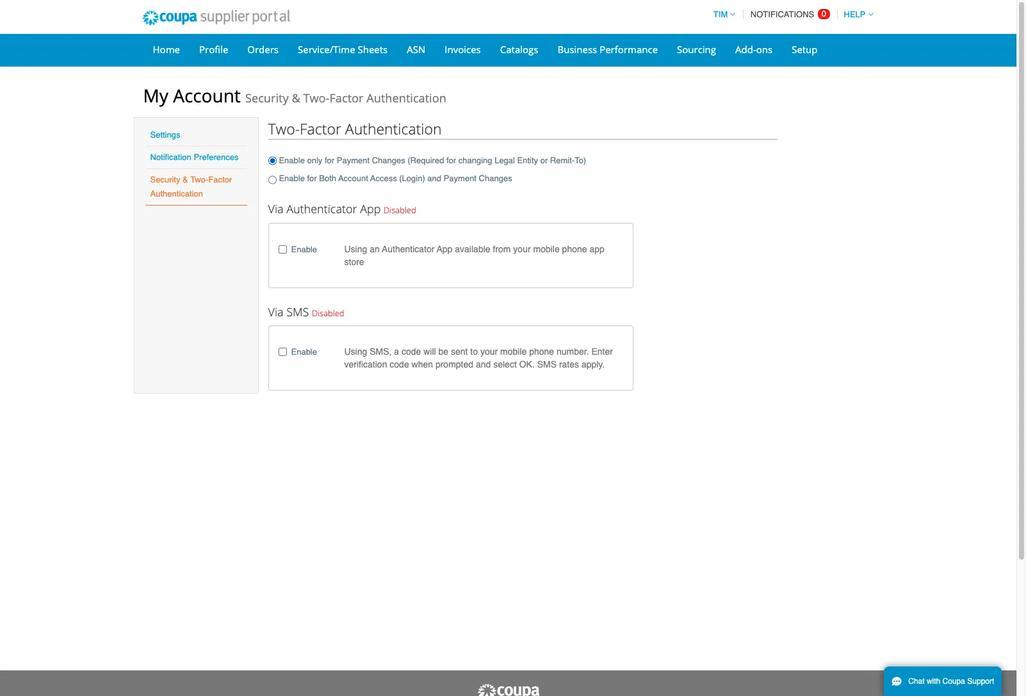 Task type: describe. For each thing, give the bounding box(es) containing it.
preferences
[[194, 152, 239, 162]]

0 vertical spatial payment
[[337, 155, 370, 165]]

enter
[[592, 347, 613, 357]]

sent
[[451, 347, 468, 357]]

or
[[541, 155, 548, 165]]

profile link
[[191, 40, 237, 59]]

catalogs link
[[492, 40, 547, 59]]

security inside security & two-factor authentication
[[150, 175, 180, 185]]

access
[[370, 173, 397, 183]]

and inside using sms, a code will be sent to your mobile phone number. enter verification code when prompted and select ok. sms rates apply.
[[476, 360, 491, 370]]

notification preferences
[[150, 152, 239, 162]]

service/time sheets link
[[290, 40, 396, 59]]

phone inside using an authenticator app available from your mobile phone app store
[[562, 244, 587, 254]]

support
[[968, 677, 995, 686]]

help link
[[838, 10, 874, 19]]

only
[[307, 155, 322, 165]]

asn
[[407, 43, 426, 56]]

& inside my account security & two-factor authentication
[[292, 90, 300, 106]]

apply.
[[582, 360, 605, 370]]

enable right enable only for payment changes (required for changing legal entity or remit-to) radio
[[279, 155, 305, 165]]

enable down via sms disabled
[[291, 348, 317, 357]]

using for using sms, a code will be sent to your mobile phone number. enter verification code when prompted and select ok. sms rates apply.
[[344, 347, 367, 357]]

via for via authenticator app
[[268, 201, 283, 217]]

sourcing
[[677, 43, 716, 56]]

authentication inside my account security & two-factor authentication
[[367, 90, 446, 106]]

select
[[493, 360, 517, 370]]

add-ons
[[736, 43, 773, 56]]

with
[[927, 677, 941, 686]]

via sms disabled
[[268, 304, 344, 320]]

coupa
[[943, 677, 965, 686]]

from
[[493, 244, 511, 254]]

ons
[[756, 43, 773, 56]]

using an authenticator app available from your mobile phone app store
[[344, 244, 605, 267]]

1 vertical spatial code
[[390, 360, 409, 370]]

prompted
[[436, 360, 473, 370]]

two- inside my account security & two-factor authentication
[[303, 90, 330, 106]]

service/time
[[298, 43, 355, 56]]

0 horizontal spatial for
[[307, 173, 317, 183]]

enable for both account access (login) and payment changes
[[279, 173, 512, 183]]

(login)
[[399, 173, 425, 183]]

& inside security & two-factor authentication
[[183, 175, 188, 185]]

changing
[[459, 155, 492, 165]]

0 vertical spatial authenticator
[[286, 201, 357, 217]]

mobile inside using an authenticator app available from your mobile phone app store
[[533, 244, 560, 254]]

security & two-factor authentication
[[150, 175, 232, 199]]

using sms, a code will be sent to your mobile phone number. enter verification code when prompted and select ok. sms rates apply.
[[344, 347, 613, 370]]

0 vertical spatial account
[[173, 83, 241, 108]]

settings link
[[150, 130, 180, 140]]

service/time sheets
[[298, 43, 388, 56]]

ok.
[[519, 360, 535, 370]]

profile
[[199, 43, 228, 56]]

business performance link
[[549, 40, 666, 59]]

verification
[[344, 360, 387, 370]]

enable right enable for both account access (login) and payment changes radio
[[279, 173, 305, 183]]

available
[[455, 244, 490, 254]]

0 horizontal spatial coupa supplier portal image
[[134, 2, 299, 34]]

2 horizontal spatial for
[[447, 155, 456, 165]]

factor inside my account security & two-factor authentication
[[330, 90, 364, 106]]

notifications 0
[[751, 9, 826, 19]]

phone inside using sms, a code will be sent to your mobile phone number. enter verification code when prompted and select ok. sms rates apply.
[[529, 347, 554, 357]]

business
[[558, 43, 597, 56]]

to)
[[575, 155, 586, 165]]

tim link
[[708, 10, 736, 19]]

entity
[[517, 155, 538, 165]]

help
[[844, 10, 866, 19]]

my
[[143, 83, 168, 108]]

chat
[[909, 677, 925, 686]]

add-ons link
[[727, 40, 781, 59]]

sheets
[[358, 43, 388, 56]]

authenticator inside using an authenticator app available from your mobile phone app store
[[382, 244, 435, 254]]



Task type: vqa. For each thing, say whether or not it's contained in the screenshot.
the "Select the top 10 UNSPSC categories you serve."
no



Task type: locate. For each thing, give the bounding box(es) containing it.
0 vertical spatial using
[[344, 244, 367, 254]]

code
[[402, 347, 421, 357], [390, 360, 409, 370]]

catalogs
[[500, 43, 538, 56]]

when
[[412, 360, 433, 370]]

setup
[[792, 43, 818, 56]]

1 horizontal spatial app
[[437, 244, 453, 254]]

enable down the via authenticator app disabled
[[291, 245, 317, 254]]

1 vertical spatial phone
[[529, 347, 554, 357]]

0 vertical spatial disabled
[[384, 204, 416, 216]]

add-
[[736, 43, 756, 56]]

1 vertical spatial coupa supplier portal image
[[476, 684, 540, 696]]

0 horizontal spatial &
[[183, 175, 188, 185]]

code down the a
[[390, 360, 409, 370]]

1 vertical spatial payment
[[444, 173, 477, 183]]

1 using from the top
[[344, 244, 367, 254]]

1 via from the top
[[268, 201, 283, 217]]

2 via from the top
[[268, 304, 283, 320]]

0 vertical spatial app
[[360, 201, 381, 217]]

settings
[[150, 130, 180, 140]]

will
[[424, 347, 436, 357]]

your inside using sms, a code will be sent to your mobile phone number. enter verification code when prompted and select ok. sms rates apply.
[[480, 347, 498, 357]]

app
[[360, 201, 381, 217], [437, 244, 453, 254]]

0 horizontal spatial sms
[[286, 304, 309, 320]]

number.
[[557, 347, 589, 357]]

app
[[590, 244, 605, 254]]

& down service/time
[[292, 90, 300, 106]]

two- up enable only for payment changes (required for changing legal entity or remit-to) radio
[[268, 119, 300, 139]]

1 horizontal spatial payment
[[444, 173, 477, 183]]

changes up 'access'
[[372, 155, 405, 165]]

notifications
[[751, 10, 814, 19]]

and down to
[[476, 360, 491, 370]]

and down enable only for payment changes (required for changing legal entity or remit-to)
[[428, 173, 441, 183]]

security & two-factor authentication link
[[150, 175, 232, 199]]

0 horizontal spatial payment
[[337, 155, 370, 165]]

0 vertical spatial via
[[268, 201, 283, 217]]

security inside my account security & two-factor authentication
[[245, 90, 289, 106]]

sms inside using sms, a code will be sent to your mobile phone number. enter verification code when prompted and select ok. sms rates apply.
[[537, 360, 557, 370]]

your right to
[[480, 347, 498, 357]]

an
[[370, 244, 380, 254]]

sourcing link
[[669, 40, 725, 59]]

0 horizontal spatial app
[[360, 201, 381, 217]]

disabled inside via sms disabled
[[312, 307, 344, 319]]

using inside using sms, a code will be sent to your mobile phone number. enter verification code when prompted and select ok. sms rates apply.
[[344, 347, 367, 357]]

app down 'access'
[[360, 201, 381, 217]]

1 horizontal spatial coupa supplier portal image
[[476, 684, 540, 696]]

0 vertical spatial security
[[245, 90, 289, 106]]

rates
[[559, 360, 579, 370]]

mobile right from
[[533, 244, 560, 254]]

2 using from the top
[[344, 347, 367, 357]]

my account security & two-factor authentication
[[143, 83, 446, 108]]

authentication down asn
[[367, 90, 446, 106]]

phone up ok.
[[529, 347, 554, 357]]

using up store
[[344, 244, 367, 254]]

1 horizontal spatial authenticator
[[382, 244, 435, 254]]

two- down notification preferences on the top left
[[190, 175, 208, 185]]

factor inside security & two-factor authentication
[[208, 175, 232, 185]]

sms,
[[370, 347, 392, 357]]

invoices link
[[436, 40, 489, 59]]

factor up two-factor authentication
[[330, 90, 364, 106]]

mobile
[[533, 244, 560, 254], [500, 347, 527, 357]]

factor up 'only'
[[300, 119, 341, 139]]

a
[[394, 347, 399, 357]]

legal
[[495, 155, 515, 165]]

1 vertical spatial two-
[[268, 119, 300, 139]]

be
[[439, 347, 449, 357]]

Enable only for Payment Changes (Required for changing Legal Entity or Remit-To) radio
[[268, 152, 276, 169]]

1 horizontal spatial for
[[325, 155, 335, 165]]

using up verification
[[344, 347, 367, 357]]

1 horizontal spatial your
[[513, 244, 531, 254]]

navigation
[[708, 2, 874, 27]]

code right the a
[[402, 347, 421, 357]]

1 vertical spatial your
[[480, 347, 498, 357]]

0 vertical spatial authentication
[[367, 90, 446, 106]]

and
[[428, 173, 441, 183], [476, 360, 491, 370]]

disabled
[[384, 204, 416, 216], [312, 307, 344, 319]]

1 vertical spatial and
[[476, 360, 491, 370]]

changes down legal in the top of the page
[[479, 173, 512, 183]]

home
[[153, 43, 180, 56]]

1 horizontal spatial security
[[245, 90, 289, 106]]

payment down the changing
[[444, 173, 477, 183]]

1 vertical spatial changes
[[479, 173, 512, 183]]

for left the both
[[307, 173, 317, 183]]

0 vertical spatial changes
[[372, 155, 405, 165]]

using
[[344, 244, 367, 254], [344, 347, 367, 357]]

0 vertical spatial &
[[292, 90, 300, 106]]

setup link
[[784, 40, 826, 59]]

asn link
[[399, 40, 434, 59]]

1 vertical spatial app
[[437, 244, 453, 254]]

invoices
[[445, 43, 481, 56]]

tim
[[714, 10, 728, 19]]

for
[[325, 155, 335, 165], [447, 155, 456, 165], [307, 173, 317, 183]]

1 horizontal spatial &
[[292, 90, 300, 106]]

1 vertical spatial security
[[150, 175, 180, 185]]

coupa supplier portal image
[[134, 2, 299, 34], [476, 684, 540, 696]]

0 horizontal spatial authenticator
[[286, 201, 357, 217]]

2 vertical spatial factor
[[208, 175, 232, 185]]

chat with coupa support button
[[884, 667, 1002, 696]]

two-factor authentication
[[268, 119, 442, 139]]

1 vertical spatial authenticator
[[382, 244, 435, 254]]

0 horizontal spatial your
[[480, 347, 498, 357]]

0 horizontal spatial and
[[428, 173, 441, 183]]

0 vertical spatial two-
[[303, 90, 330, 106]]

2 vertical spatial authentication
[[150, 189, 203, 199]]

orders
[[247, 43, 279, 56]]

disabled down enable for both account access (login) and payment changes
[[384, 204, 416, 216]]

1 vertical spatial mobile
[[500, 347, 527, 357]]

(required
[[408, 155, 444, 165]]

phone
[[562, 244, 587, 254], [529, 347, 554, 357]]

for right 'only'
[[325, 155, 335, 165]]

disabled inside the via authenticator app disabled
[[384, 204, 416, 216]]

security down notification
[[150, 175, 180, 185]]

2 vertical spatial two-
[[190, 175, 208, 185]]

0 vertical spatial factor
[[330, 90, 364, 106]]

0 vertical spatial phone
[[562, 244, 587, 254]]

orders link
[[239, 40, 287, 59]]

notification preferences link
[[150, 152, 239, 162]]

& down notification preferences link
[[183, 175, 188, 185]]

payment down two-factor authentication
[[337, 155, 370, 165]]

phone left app
[[562, 244, 587, 254]]

chat with coupa support
[[909, 677, 995, 686]]

via authenticator app disabled
[[268, 201, 416, 217]]

1 vertical spatial using
[[344, 347, 367, 357]]

1 vertical spatial &
[[183, 175, 188, 185]]

1 vertical spatial factor
[[300, 119, 341, 139]]

authenticator down the both
[[286, 201, 357, 217]]

business performance
[[558, 43, 658, 56]]

1 horizontal spatial account
[[338, 173, 368, 183]]

factor down the preferences
[[208, 175, 232, 185]]

your
[[513, 244, 531, 254], [480, 347, 498, 357]]

1 horizontal spatial and
[[476, 360, 491, 370]]

home link
[[144, 40, 188, 59]]

0 vertical spatial coupa supplier portal image
[[134, 2, 299, 34]]

navigation containing notifications 0
[[708, 2, 874, 27]]

0 vertical spatial mobile
[[533, 244, 560, 254]]

your inside using an authenticator app available from your mobile phone app store
[[513, 244, 531, 254]]

two- inside security & two-factor authentication
[[190, 175, 208, 185]]

0 horizontal spatial account
[[173, 83, 241, 108]]

sms
[[286, 304, 309, 320], [537, 360, 557, 370]]

both
[[319, 173, 336, 183]]

None checkbox
[[278, 245, 287, 254], [278, 348, 287, 356], [278, 245, 287, 254], [278, 348, 287, 356]]

2 horizontal spatial two-
[[303, 90, 330, 106]]

account
[[173, 83, 241, 108], [338, 173, 368, 183]]

security down "orders" link
[[245, 90, 289, 106]]

account right the both
[[338, 173, 368, 183]]

authentication up (required
[[345, 119, 442, 139]]

0 horizontal spatial mobile
[[500, 347, 527, 357]]

authenticator right an
[[382, 244, 435, 254]]

0 horizontal spatial phone
[[529, 347, 554, 357]]

security
[[245, 90, 289, 106], [150, 175, 180, 185]]

app left available
[[437, 244, 453, 254]]

using for using an authenticator app available from your mobile phone app store
[[344, 244, 367, 254]]

1 vertical spatial sms
[[537, 360, 557, 370]]

your right from
[[513, 244, 531, 254]]

1 horizontal spatial changes
[[479, 173, 512, 183]]

1 vertical spatial disabled
[[312, 307, 344, 319]]

1 vertical spatial authentication
[[345, 119, 442, 139]]

0 vertical spatial and
[[428, 173, 441, 183]]

0
[[822, 9, 826, 19]]

1 vertical spatial account
[[338, 173, 368, 183]]

1 horizontal spatial two-
[[268, 119, 300, 139]]

remit-
[[550, 155, 575, 165]]

two-
[[303, 90, 330, 106], [268, 119, 300, 139], [190, 175, 208, 185]]

via for via sms
[[268, 304, 283, 320]]

using inside using an authenticator app available from your mobile phone app store
[[344, 244, 367, 254]]

notification
[[150, 152, 191, 162]]

via
[[268, 201, 283, 217], [268, 304, 283, 320]]

0 horizontal spatial changes
[[372, 155, 405, 165]]

store
[[344, 257, 364, 267]]

0 horizontal spatial disabled
[[312, 307, 344, 319]]

0 vertical spatial your
[[513, 244, 531, 254]]

authentication down notification
[[150, 189, 203, 199]]

1 horizontal spatial phone
[[562, 244, 587, 254]]

changes
[[372, 155, 405, 165], [479, 173, 512, 183]]

mobile up select
[[500, 347, 527, 357]]

0 vertical spatial code
[[402, 347, 421, 357]]

enable only for payment changes (required for changing legal entity or remit-to)
[[279, 155, 586, 165]]

performance
[[600, 43, 658, 56]]

to
[[470, 347, 478, 357]]

1 horizontal spatial mobile
[[533, 244, 560, 254]]

1 horizontal spatial disabled
[[384, 204, 416, 216]]

Enable for Both Account Access (Login) and Payment Changes radio
[[268, 172, 276, 188]]

two- up two-factor authentication
[[303, 90, 330, 106]]

0 vertical spatial sms
[[286, 304, 309, 320]]

enable
[[279, 155, 305, 165], [279, 173, 305, 183], [291, 245, 317, 254], [291, 348, 317, 357]]

mobile inside using sms, a code will be sent to your mobile phone number. enter verification code when prompted and select ok. sms rates apply.
[[500, 347, 527, 357]]

authentication inside security & two-factor authentication
[[150, 189, 203, 199]]

account down profile at the top of page
[[173, 83, 241, 108]]

authentication
[[367, 90, 446, 106], [345, 119, 442, 139], [150, 189, 203, 199]]

1 vertical spatial via
[[268, 304, 283, 320]]

1 horizontal spatial sms
[[537, 360, 557, 370]]

0 horizontal spatial security
[[150, 175, 180, 185]]

disabled down store
[[312, 307, 344, 319]]

0 horizontal spatial two-
[[190, 175, 208, 185]]

for left the changing
[[447, 155, 456, 165]]

app inside using an authenticator app available from your mobile phone app store
[[437, 244, 453, 254]]



